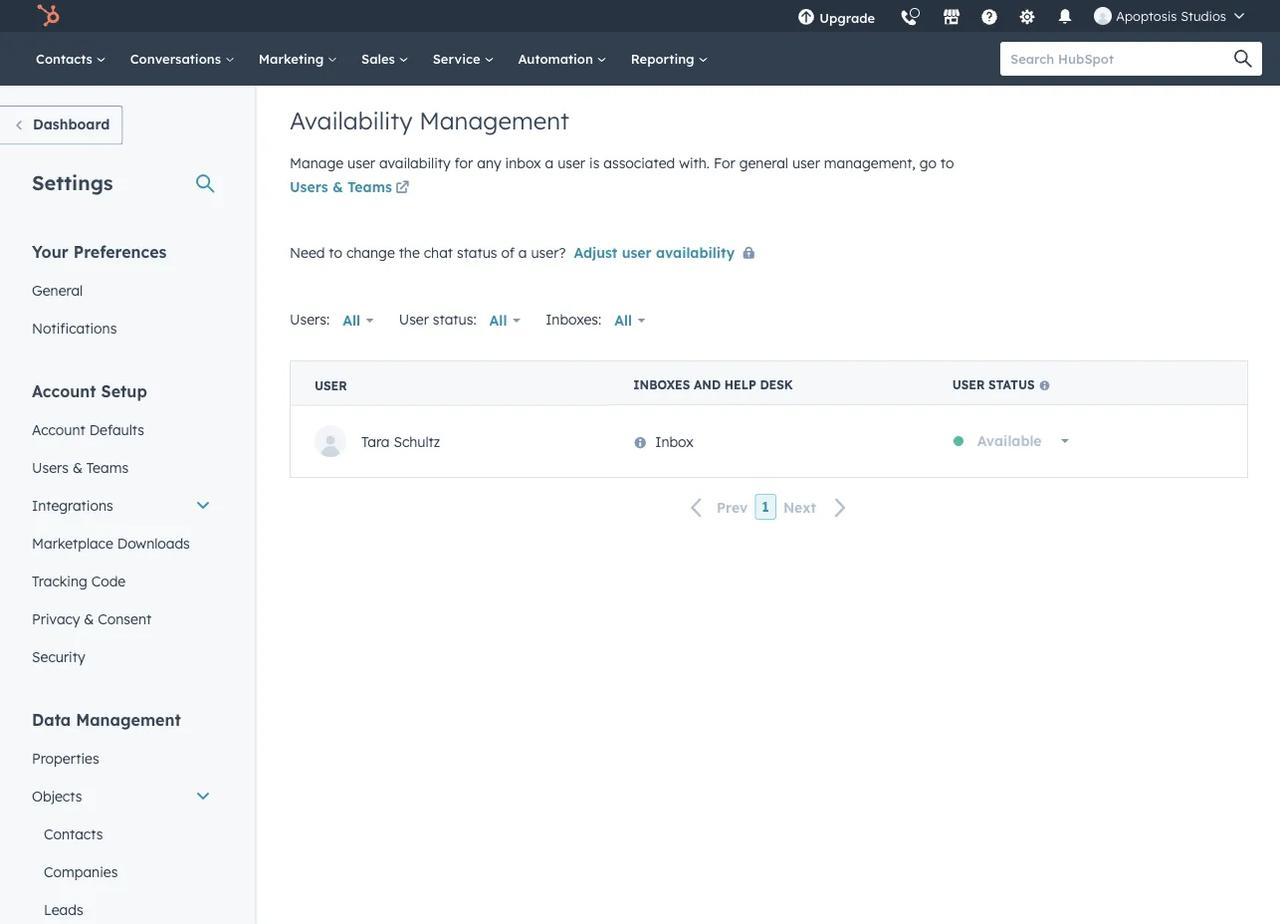 Task type: vqa. For each thing, say whether or not it's contained in the screenshot.
John Smith Image on the top right of the page
no



Task type: locate. For each thing, give the bounding box(es) containing it.
users & teams down manage
[[290, 178, 392, 196]]

1 horizontal spatial all button
[[477, 301, 534, 341]]

with.
[[679, 154, 710, 172]]

contacts link up companies
[[20, 815, 223, 853]]

1 all from the left
[[343, 312, 360, 329]]

user down users:
[[315, 378, 347, 393]]

1 horizontal spatial all
[[490, 312, 507, 329]]

leads link
[[20, 891, 223, 924]]

all right inboxes:
[[615, 312, 632, 329]]

contacts
[[36, 50, 96, 67], [44, 825, 103, 843]]

1 horizontal spatial users & teams link
[[290, 177, 413, 201]]

users & teams link
[[290, 177, 413, 201], [20, 449, 223, 487]]

contacts link for companies link
[[20, 815, 223, 853]]

privacy
[[32, 610, 80, 627]]

management
[[419, 106, 570, 135], [76, 710, 181, 730]]

user
[[953, 377, 985, 392], [315, 378, 347, 393]]

upgrade
[[820, 9, 876, 26]]

availability down with.
[[656, 244, 735, 261]]

properties
[[32, 749, 99, 767]]

2 vertical spatial &
[[84, 610, 94, 627]]

0 horizontal spatial teams
[[86, 459, 129, 476]]

teams
[[348, 178, 392, 196], [86, 459, 129, 476]]

for
[[455, 154, 473, 172]]

teams down the defaults
[[86, 459, 129, 476]]

next
[[784, 498, 817, 516]]

0 vertical spatial &
[[333, 178, 343, 196]]

1 vertical spatial teams
[[86, 459, 129, 476]]

2 user from the left
[[315, 378, 347, 393]]

teams inside account setup element
[[86, 459, 129, 476]]

1 vertical spatial availability
[[656, 244, 735, 261]]

users for account setup
[[32, 459, 69, 476]]

0 horizontal spatial management
[[76, 710, 181, 730]]

a
[[545, 154, 554, 172], [519, 244, 527, 261]]

1 vertical spatial to
[[329, 244, 343, 261]]

1 horizontal spatial users & teams
[[290, 178, 392, 196]]

1 all button from the left
[[330, 301, 387, 341]]

3 all button from the left
[[602, 301, 659, 341]]

account up account defaults at top left
[[32, 381, 96, 401]]

availability up link opens in a new window image
[[379, 154, 451, 172]]

to right go
[[941, 154, 955, 172]]

all right status: at the top of page
[[490, 312, 507, 329]]

1 vertical spatial users & teams
[[32, 459, 129, 476]]

Search HubSpot search field
[[1001, 42, 1245, 76]]

all for users:
[[343, 312, 360, 329]]

your preferences element
[[20, 241, 223, 347]]

availability for manage
[[379, 154, 451, 172]]

all button for user status:
[[477, 301, 534, 341]]

0 horizontal spatial &
[[73, 459, 83, 476]]

2 horizontal spatial all button
[[602, 301, 659, 341]]

link opens in a new window image
[[396, 177, 410, 201]]

dashboard link
[[0, 106, 123, 145]]

data
[[32, 710, 71, 730]]

users & teams link down manage
[[290, 177, 413, 201]]

0 vertical spatial contacts
[[36, 50, 96, 67]]

inboxes and help desk
[[634, 377, 793, 392]]

user right general in the top of the page
[[793, 154, 821, 172]]

prev
[[717, 498, 748, 516]]

service link
[[421, 32, 506, 86]]

user status:
[[399, 310, 477, 328]]

& right "privacy"
[[84, 610, 94, 627]]

menu
[[786, 0, 1257, 39]]

user left status at right top
[[953, 377, 985, 392]]

0 horizontal spatial user
[[315, 378, 347, 393]]

setup
[[101, 381, 147, 401]]

1 vertical spatial contacts
[[44, 825, 103, 843]]

1 vertical spatial a
[[519, 244, 527, 261]]

1 horizontal spatial availability
[[656, 244, 735, 261]]

users up integrations
[[32, 459, 69, 476]]

a right of
[[519, 244, 527, 261]]

leads
[[44, 901, 83, 918]]

1 vertical spatial users & teams link
[[20, 449, 223, 487]]

0 vertical spatial users
[[290, 178, 328, 196]]

all button left user
[[330, 301, 387, 341]]

contacts link down hubspot 'link'
[[24, 32, 118, 86]]

all button
[[330, 301, 387, 341], [477, 301, 534, 341], [602, 301, 659, 341]]

all for inboxes:
[[615, 312, 632, 329]]

users & teams up integrations
[[32, 459, 129, 476]]

0 horizontal spatial users
[[32, 459, 69, 476]]

0 vertical spatial management
[[419, 106, 570, 135]]

1 horizontal spatial &
[[84, 610, 94, 627]]

search image
[[1235, 50, 1253, 68]]

0 vertical spatial contacts link
[[24, 32, 118, 86]]

all button for users:
[[330, 301, 387, 341]]

2 horizontal spatial &
[[333, 178, 343, 196]]

user right adjust
[[622, 244, 652, 261]]

security link
[[20, 638, 223, 676]]

availability
[[290, 106, 413, 135]]

adjust user availability
[[574, 244, 735, 261]]

to
[[941, 154, 955, 172], [329, 244, 343, 261]]

for
[[714, 154, 736, 172]]

1 vertical spatial &
[[73, 459, 83, 476]]

2 account from the top
[[32, 421, 85, 438]]

0 horizontal spatial users & teams link
[[20, 449, 223, 487]]

availability management
[[290, 106, 570, 135]]

sales link
[[350, 32, 421, 86]]

change
[[346, 244, 395, 261]]

0 vertical spatial teams
[[348, 178, 392, 196]]

1 horizontal spatial management
[[419, 106, 570, 135]]

1 vertical spatial management
[[76, 710, 181, 730]]

user left 'is' on the top of page
[[558, 154, 586, 172]]

desk
[[760, 377, 793, 392]]

data management element
[[20, 709, 223, 924]]

contacts down hubspot 'link'
[[36, 50, 96, 67]]

2 horizontal spatial all
[[615, 312, 632, 329]]

1 vertical spatial users
[[32, 459, 69, 476]]

users & teams inside account setup element
[[32, 459, 129, 476]]

teams left link opens in a new window icon at the left top of the page
[[348, 178, 392, 196]]

management for data management
[[76, 710, 181, 730]]

1 button
[[755, 494, 777, 520]]

manage
[[290, 154, 344, 172]]

users inside account setup element
[[32, 459, 69, 476]]

availability
[[379, 154, 451, 172], [656, 244, 735, 261]]

1 vertical spatial account
[[32, 421, 85, 438]]

marketplace downloads link
[[20, 524, 223, 562]]

next button
[[777, 494, 860, 521]]

user down availability
[[348, 154, 375, 172]]

2 all button from the left
[[477, 301, 534, 341]]

0 horizontal spatial a
[[519, 244, 527, 261]]

downloads
[[117, 534, 190, 552]]

consent
[[98, 610, 152, 627]]

account down account setup
[[32, 421, 85, 438]]

users down manage
[[290, 178, 328, 196]]

contacts up companies
[[44, 825, 103, 843]]

tracking code link
[[20, 562, 223, 600]]

marketing
[[259, 50, 328, 67]]

need to change the chat status of a user?
[[290, 244, 566, 261]]

users & teams for account
[[32, 459, 129, 476]]

& down manage
[[333, 178, 343, 196]]

0 vertical spatial availability
[[379, 154, 451, 172]]

account defaults link
[[20, 411, 223, 449]]

0 vertical spatial to
[[941, 154, 955, 172]]

schultz
[[394, 432, 441, 450]]

0 vertical spatial account
[[32, 381, 96, 401]]

1 user from the left
[[953, 377, 985, 392]]

0 horizontal spatial all button
[[330, 301, 387, 341]]

management up properties link
[[76, 710, 181, 730]]

inboxes
[[634, 377, 690, 392]]

data management
[[32, 710, 181, 730]]

all button down of
[[477, 301, 534, 341]]

management up any
[[419, 106, 570, 135]]

1 horizontal spatial user
[[953, 377, 985, 392]]

users & teams link down the defaults
[[20, 449, 223, 487]]

all button up inboxes
[[602, 301, 659, 341]]

user
[[348, 154, 375, 172], [558, 154, 586, 172], [793, 154, 821, 172], [622, 244, 652, 261]]

and
[[694, 377, 721, 392]]

inboxes:
[[546, 310, 602, 328]]

account for account setup
[[32, 381, 96, 401]]

to right need
[[329, 244, 343, 261]]

2 all from the left
[[490, 312, 507, 329]]

preferences
[[73, 242, 167, 261]]

1 horizontal spatial users
[[290, 178, 328, 196]]

0 vertical spatial users & teams link
[[290, 177, 413, 201]]

notifications
[[32, 319, 117, 337]]

general
[[740, 154, 789, 172]]

availability inside "button"
[[656, 244, 735, 261]]

settings image
[[1019, 9, 1037, 27]]

users
[[290, 178, 328, 196], [32, 459, 69, 476]]

is
[[590, 154, 600, 172]]

all
[[343, 312, 360, 329], [490, 312, 507, 329], [615, 312, 632, 329]]

account defaults
[[32, 421, 144, 438]]

go
[[920, 154, 937, 172]]

0 vertical spatial users & teams
[[290, 178, 392, 196]]

& up integrations
[[73, 459, 83, 476]]

tara schultz image
[[1095, 7, 1113, 25]]

account setup element
[[20, 380, 223, 676]]

1 vertical spatial contacts link
[[20, 815, 223, 853]]

& for availability
[[333, 178, 343, 196]]

properties link
[[20, 739, 223, 777]]

a right inbox
[[545, 154, 554, 172]]

users:
[[290, 310, 330, 328]]

security
[[32, 648, 85, 665]]

3 all from the left
[[615, 312, 632, 329]]

1 account from the top
[[32, 381, 96, 401]]

0 horizontal spatial all
[[343, 312, 360, 329]]

0 vertical spatial a
[[545, 154, 554, 172]]

all for user status:
[[490, 312, 507, 329]]

inbox
[[655, 432, 694, 450]]

0 horizontal spatial availability
[[379, 154, 451, 172]]

0 horizontal spatial users & teams
[[32, 459, 129, 476]]

all right users:
[[343, 312, 360, 329]]

1 horizontal spatial teams
[[348, 178, 392, 196]]

status:
[[433, 310, 477, 328]]



Task type: describe. For each thing, give the bounding box(es) containing it.
marketplace
[[32, 534, 113, 552]]

the
[[399, 244, 420, 261]]

privacy & consent
[[32, 610, 152, 627]]

your
[[32, 242, 69, 261]]

users & teams link for availability
[[290, 177, 413, 201]]

1
[[762, 498, 770, 516]]

companies link
[[20, 853, 223, 891]]

users & teams link for account
[[20, 449, 223, 487]]

all button for inboxes:
[[602, 301, 659, 341]]

notifications image
[[1057, 9, 1075, 27]]

pagination navigation
[[290, 494, 1249, 521]]

help
[[725, 377, 757, 392]]

marketplaces button
[[931, 0, 973, 32]]

adjust user availability button
[[574, 241, 763, 266]]

apoptosis studios
[[1117, 7, 1227, 24]]

reporting
[[631, 50, 699, 67]]

user
[[399, 310, 429, 328]]

available
[[978, 432, 1042, 450]]

general
[[32, 281, 83, 299]]

code
[[91, 572, 126, 590]]

general link
[[20, 271, 223, 309]]

automation link
[[506, 32, 619, 86]]

notifications button
[[1049, 0, 1083, 32]]

settings link
[[1007, 0, 1049, 32]]

conversations
[[130, 50, 225, 67]]

availability for adjust
[[656, 244, 735, 261]]

integrations
[[32, 496, 113, 514]]

contacts link for conversations link on the top of page
[[24, 32, 118, 86]]

account for account defaults
[[32, 421, 85, 438]]

manage user availability for any inbox a user is associated with. for general user management, go to
[[290, 154, 955, 172]]

sales
[[362, 50, 399, 67]]

user inside adjust user availability "button"
[[622, 244, 652, 261]]

hubspot image
[[36, 4, 60, 28]]

user?
[[531, 244, 566, 261]]

tara schultz
[[362, 432, 441, 450]]

service
[[433, 50, 484, 67]]

conversations link
[[118, 32, 247, 86]]

search button
[[1225, 42, 1263, 76]]

apoptosis
[[1117, 7, 1178, 24]]

notifications link
[[20, 309, 223, 347]]

upgrade image
[[798, 9, 816, 27]]

help image
[[981, 9, 999, 27]]

management,
[[824, 154, 916, 172]]

status
[[457, 244, 497, 261]]

of
[[501, 244, 515, 261]]

automation
[[518, 50, 597, 67]]

marketplace downloads
[[32, 534, 190, 552]]

0 horizontal spatial to
[[329, 244, 343, 261]]

any
[[477, 154, 502, 172]]

defaults
[[89, 421, 144, 438]]

tracking
[[32, 572, 87, 590]]

user for user
[[315, 378, 347, 393]]

tara
[[362, 432, 390, 450]]

chat
[[424, 244, 453, 261]]

user status
[[953, 377, 1035, 392]]

tracking code
[[32, 572, 126, 590]]

& for account
[[73, 459, 83, 476]]

teams for availability
[[348, 178, 392, 196]]

inbox
[[505, 154, 541, 172]]

integrations button
[[20, 487, 223, 524]]

adjust
[[574, 244, 618, 261]]

menu containing apoptosis studios
[[786, 0, 1257, 39]]

studios
[[1181, 7, 1227, 24]]

status
[[989, 377, 1035, 392]]

users for availability management
[[290, 178, 328, 196]]

available button
[[965, 421, 1082, 461]]

users & teams for availability
[[290, 178, 392, 196]]

need
[[290, 244, 325, 261]]

account setup
[[32, 381, 147, 401]]

reporting link
[[619, 32, 721, 86]]

marketplaces image
[[943, 9, 961, 27]]

prev button
[[679, 494, 755, 521]]

link opens in a new window image
[[396, 182, 410, 196]]

marketing link
[[247, 32, 350, 86]]

hubspot link
[[24, 4, 75, 28]]

dashboard
[[33, 116, 110, 133]]

calling icon button
[[893, 2, 926, 31]]

associated
[[604, 154, 675, 172]]

settings
[[32, 170, 113, 195]]

management for availability management
[[419, 106, 570, 135]]

calling icon image
[[901, 10, 918, 28]]

objects
[[32, 787, 82, 805]]

1 horizontal spatial to
[[941, 154, 955, 172]]

user for user status
[[953, 377, 985, 392]]

help button
[[973, 0, 1007, 32]]

teams for account
[[86, 459, 129, 476]]

1 horizontal spatial a
[[545, 154, 554, 172]]

contacts inside the data management element
[[44, 825, 103, 843]]

privacy & consent link
[[20, 600, 223, 638]]

your preferences
[[32, 242, 167, 261]]

apoptosis studios button
[[1083, 0, 1257, 32]]

objects button
[[20, 777, 223, 815]]



